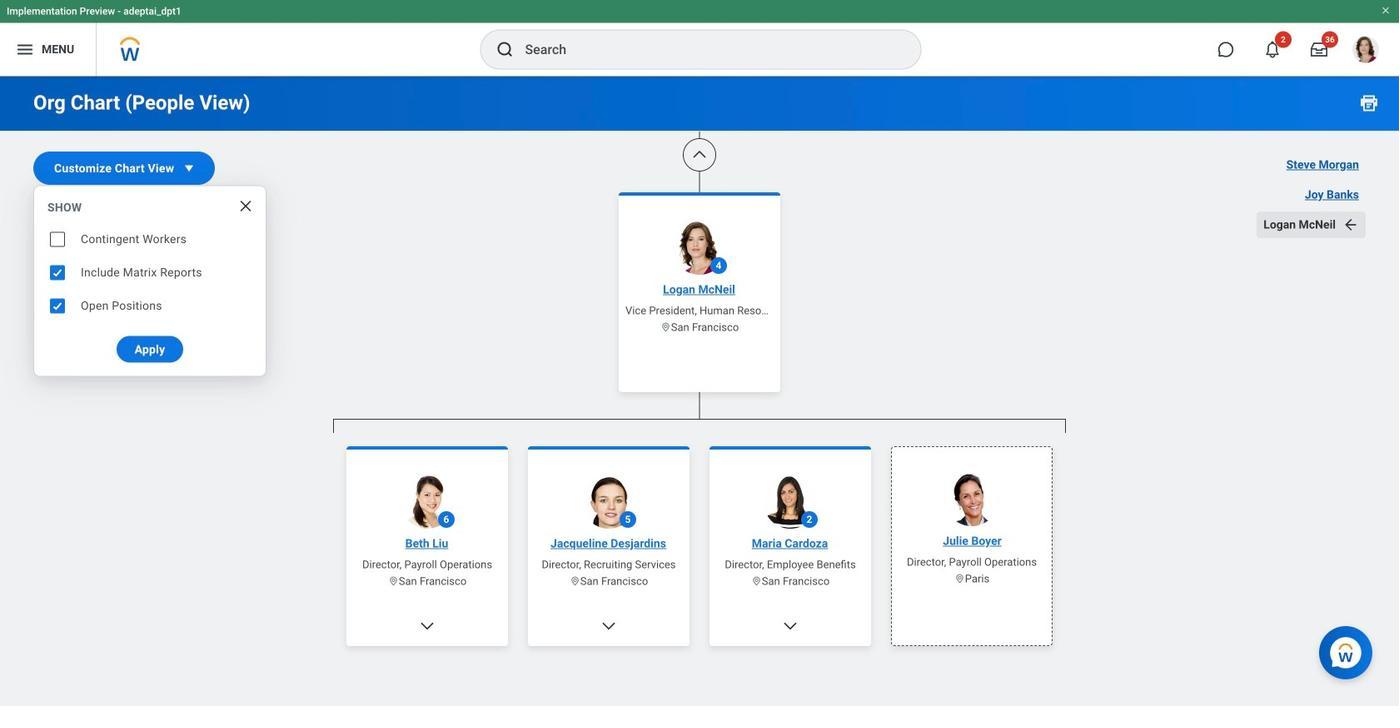 Task type: locate. For each thing, give the bounding box(es) containing it.
2 chevron down image from the left
[[782, 618, 799, 635]]

1 horizontal spatial chevron down image
[[782, 618, 799, 635]]

location image for 2nd chevron down icon from the left
[[751, 576, 762, 587]]

caret down image
[[181, 160, 198, 177]]

x image
[[237, 198, 254, 215]]

print org chart image
[[1360, 93, 1380, 113]]

location image
[[661, 322, 671, 333], [388, 576, 399, 587], [570, 576, 581, 587], [751, 576, 762, 587]]

0 horizontal spatial chevron down image
[[419, 618, 436, 635]]

Search Workday  search field
[[525, 31, 887, 68]]

inbox large image
[[1312, 41, 1328, 58]]

banner
[[0, 0, 1400, 76]]

dialog
[[33, 185, 267, 377]]

notifications large image
[[1265, 41, 1282, 58]]

search image
[[495, 40, 515, 60]]

location image for second chevron down icon from the right
[[388, 576, 399, 587]]

chevron down image
[[419, 618, 436, 635], [782, 618, 799, 635]]

chevron down image
[[601, 618, 617, 635]]

main content
[[0, 0, 1400, 707]]

justify image
[[15, 40, 35, 60]]



Task type: vqa. For each thing, say whether or not it's contained in the screenshot.
1st chevron down icon from the right
yes



Task type: describe. For each thing, give the bounding box(es) containing it.
1 chevron down image from the left
[[419, 618, 436, 635]]

arrow left image
[[1343, 217, 1360, 233]]

location image
[[955, 574, 966, 585]]

location image for chevron down image
[[570, 576, 581, 587]]

profile logan mcneil image
[[1353, 36, 1380, 66]]

chevron up image
[[692, 147, 708, 163]]

logan mcneil, logan mcneil, 4 direct reports element
[[333, 433, 1067, 707]]

close environment banner image
[[1381, 5, 1391, 15]]



